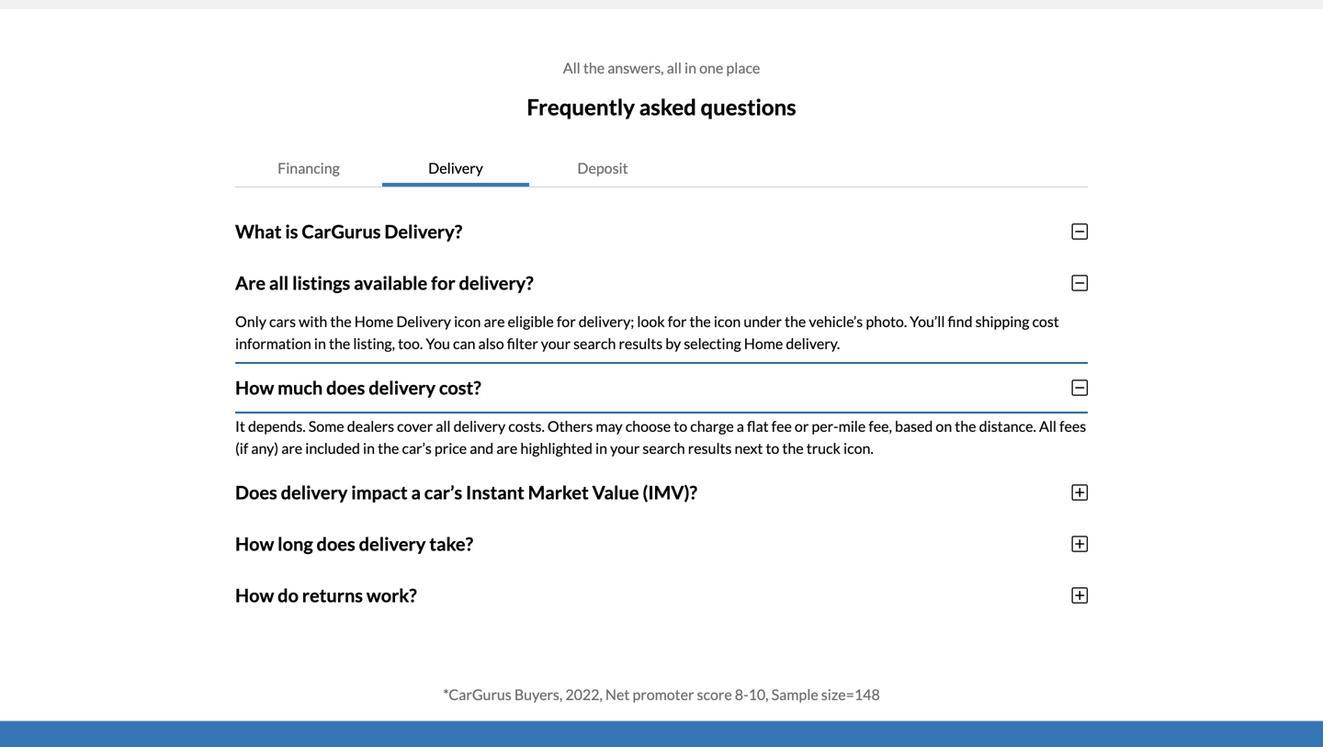 Task type: locate. For each thing, give the bounding box(es) containing it.
car's down price
[[424, 481, 462, 503]]

2 icon from the left
[[714, 312, 741, 330]]

your inside the 'it depends. some dealers cover all delivery costs. others may choose to charge a flat fee or per-mile fee, based on the distance. all fees (if any) are included in the car's price and are highlighted in your search results next to the truck icon.'
[[610, 439, 640, 457]]

can
[[453, 334, 475, 352]]

8-
[[735, 685, 749, 703]]

1 vertical spatial how
[[235, 533, 274, 555]]

0 vertical spatial plus square image
[[1072, 483, 1088, 501]]

0 horizontal spatial for
[[431, 272, 455, 294]]

1 vertical spatial your
[[610, 439, 640, 457]]

results down look at the top
[[619, 334, 663, 352]]

does inside how much does delivery cost? dropdown button
[[326, 377, 365, 399]]

search
[[573, 334, 616, 352], [643, 439, 685, 457]]

results inside the 'it depends. some dealers cover all delivery costs. others may choose to charge a flat fee or per-mile fee, based on the distance. all fees (if any) are included in the car's price and are highlighted in your search results next to the truck icon.'
[[688, 439, 732, 457]]

1 vertical spatial plus square image
[[1072, 586, 1088, 604]]

1 icon from the left
[[454, 312, 481, 330]]

1 horizontal spatial a
[[737, 417, 744, 435]]

1 vertical spatial minus square image
[[1072, 274, 1088, 292]]

mile
[[839, 417, 866, 435]]

1 horizontal spatial all
[[436, 417, 451, 435]]

the up delivery.
[[785, 312, 806, 330]]

long
[[278, 533, 313, 555]]

find
[[948, 312, 973, 330]]

0 vertical spatial to
[[674, 417, 687, 435]]

delivery inside dropdown button
[[369, 377, 436, 399]]

plus square image inside how do returns work? dropdown button
[[1072, 586, 1088, 604]]

1 horizontal spatial home
[[744, 334, 783, 352]]

for right eligible
[[557, 312, 576, 330]]

0 vertical spatial does
[[326, 377, 365, 399]]

take?
[[429, 533, 473, 555]]

to right next
[[766, 439, 779, 457]]

financing tab
[[235, 150, 382, 186]]

results down charge
[[688, 439, 732, 457]]

to left charge
[[674, 417, 687, 435]]

does
[[326, 377, 365, 399], [317, 533, 355, 555]]

1 vertical spatial results
[[688, 439, 732, 457]]

are right and
[[496, 439, 518, 457]]

delivery up cover
[[369, 377, 436, 399]]

0 horizontal spatial icon
[[454, 312, 481, 330]]

0 horizontal spatial a
[[411, 481, 421, 503]]

a left flat
[[737, 417, 744, 435]]

2 vertical spatial how
[[235, 584, 274, 606]]

filter
[[507, 334, 538, 352]]

all right are
[[269, 272, 289, 294]]

tab list containing financing
[[235, 150, 1088, 187]]

charge
[[690, 417, 734, 435]]

minus square image inside what is cargurus delivery? dropdown button
[[1072, 222, 1088, 241]]

delivery inside only cars with the home delivery icon are eligible for delivery; look for the icon under the vehicle's photo. you'll find shipping cost information in the listing, too. you can also filter your search results by selecting home delivery.
[[396, 312, 451, 330]]

all inside the 'it depends. some dealers cover all delivery costs. others may choose to charge a flat fee or per-mile fee, based on the distance. all fees (if any) are included in the car's price and are highlighted in your search results next to the truck icon.'
[[436, 417, 451, 435]]

frequently asked questions
[[527, 94, 796, 120]]

1 vertical spatial a
[[411, 481, 421, 503]]

does right the long
[[317, 533, 355, 555]]

*cargurus
[[443, 685, 512, 703]]

0 horizontal spatial home
[[354, 312, 394, 330]]

included
[[305, 439, 360, 457]]

delivery?
[[459, 272, 534, 294]]

plus square image down plus square icon
[[1072, 586, 1088, 604]]

all inside the 'it depends. some dealers cover all delivery costs. others may choose to charge a flat fee or per-mile fee, based on the distance. all fees (if any) are included in the car's price and are highlighted in your search results next to the truck icon.'
[[1039, 417, 1057, 435]]

0 vertical spatial all
[[667, 59, 682, 77]]

for
[[431, 272, 455, 294], [557, 312, 576, 330], [668, 312, 687, 330]]

1 horizontal spatial your
[[610, 439, 640, 457]]

0 vertical spatial search
[[573, 334, 616, 352]]

1 vertical spatial all
[[1039, 417, 1057, 435]]

score
[[697, 685, 732, 703]]

are up also
[[484, 312, 505, 330]]

a
[[737, 417, 744, 435], [411, 481, 421, 503]]

some
[[309, 417, 344, 435]]

are inside only cars with the home delivery icon are eligible for delivery; look for the icon under the vehicle's photo. you'll find shipping cost information in the listing, too. you can also filter your search results by selecting home delivery.
[[484, 312, 505, 330]]

the down dealers
[[378, 439, 399, 457]]

delivery up too. at the top of page
[[396, 312, 451, 330]]

2 vertical spatial all
[[436, 417, 451, 435]]

asked
[[639, 94, 696, 120]]

1 horizontal spatial icon
[[714, 312, 741, 330]]

or
[[795, 417, 809, 435]]

plus square image
[[1072, 483, 1088, 501], [1072, 586, 1088, 604]]

search down choose
[[643, 439, 685, 457]]

car's down cover
[[402, 439, 432, 457]]

to
[[674, 417, 687, 435], [766, 439, 779, 457]]

your down the may
[[610, 439, 640, 457]]

vehicle's
[[809, 312, 863, 330]]

0 horizontal spatial search
[[573, 334, 616, 352]]

in down with
[[314, 334, 326, 352]]

delivery
[[428, 159, 483, 177], [396, 312, 451, 330]]

0 horizontal spatial to
[[674, 417, 687, 435]]

(if
[[235, 439, 248, 457]]

do
[[278, 584, 299, 606]]

0 vertical spatial delivery
[[428, 159, 483, 177]]

0 vertical spatial results
[[619, 334, 663, 352]]

for right available
[[431, 272, 455, 294]]

by
[[665, 334, 681, 352]]

delivery up and
[[454, 417, 506, 435]]

distance.
[[979, 417, 1036, 435]]

2 how from the top
[[235, 533, 274, 555]]

impact
[[351, 481, 408, 503]]

are all listings available for delivery? button
[[235, 257, 1088, 309]]

does inside how long does delivery take? dropdown button
[[317, 533, 355, 555]]

1 horizontal spatial to
[[766, 439, 779, 457]]

1 plus square image from the top
[[1072, 483, 1088, 501]]

how for how do returns work?
[[235, 584, 274, 606]]

the down or
[[782, 439, 804, 457]]

all left one
[[667, 59, 682, 77]]

how left do
[[235, 584, 274, 606]]

and
[[470, 439, 494, 457]]

delivery inside the 'it depends. some dealers cover all delivery costs. others may choose to charge a flat fee or per-mile fee, based on the distance. all fees (if any) are included in the car's price and are highlighted in your search results next to the truck icon.'
[[454, 417, 506, 435]]

your right filter
[[541, 334, 571, 352]]

you
[[426, 334, 450, 352]]

it depends. some dealers cover all delivery costs. others may choose to charge a flat fee or per-mile fee, based on the distance. all fees (if any) are included in the car's price and are highlighted in your search results next to the truck icon.
[[235, 417, 1086, 457]]

listings
[[292, 272, 350, 294]]

car's inside dropdown button
[[424, 481, 462, 503]]

home up 'listing,'
[[354, 312, 394, 330]]

are
[[484, 312, 505, 330], [281, 439, 302, 457], [496, 439, 518, 457]]

0 horizontal spatial your
[[541, 334, 571, 352]]

1 vertical spatial car's
[[424, 481, 462, 503]]

icon
[[454, 312, 481, 330], [714, 312, 741, 330]]

what
[[235, 220, 282, 242]]

0 vertical spatial how
[[235, 377, 274, 399]]

all the answers, all in one place
[[563, 59, 760, 77]]

how up it
[[235, 377, 274, 399]]

2 plus square image from the top
[[1072, 586, 1088, 604]]

home down under
[[744, 334, 783, 352]]

delivery up delivery?
[[428, 159, 483, 177]]

0 horizontal spatial all
[[563, 59, 581, 77]]

1 how from the top
[[235, 377, 274, 399]]

all left fees
[[1039, 417, 1057, 435]]

(imv)?
[[643, 481, 697, 503]]

1 horizontal spatial search
[[643, 439, 685, 457]]

1 minus square image from the top
[[1072, 222, 1088, 241]]

search inside the 'it depends. some dealers cover all delivery costs. others may choose to charge a flat fee or per-mile fee, based on the distance. all fees (if any) are included in the car's price and are highlighted in your search results next to the truck icon.'
[[643, 439, 685, 457]]

search down delivery;
[[573, 334, 616, 352]]

0 vertical spatial your
[[541, 334, 571, 352]]

tab list
[[235, 150, 1088, 187]]

much
[[278, 377, 323, 399]]

1 horizontal spatial for
[[557, 312, 576, 330]]

all up price
[[436, 417, 451, 435]]

0 horizontal spatial all
[[269, 272, 289, 294]]

minus square image
[[1072, 222, 1088, 241], [1072, 274, 1088, 292]]

may
[[596, 417, 623, 435]]

your inside only cars with the home delivery icon are eligible for delivery; look for the icon under the vehicle's photo. you'll find shipping cost information in the listing, too. you can also filter your search results by selecting home delivery.
[[541, 334, 571, 352]]

delivery
[[369, 377, 436, 399], [454, 417, 506, 435], [281, 481, 348, 503], [359, 533, 426, 555]]

how inside dropdown button
[[235, 533, 274, 555]]

0 vertical spatial all
[[563, 59, 581, 77]]

highlighted
[[520, 439, 593, 457]]

icon up can on the left of the page
[[454, 312, 481, 330]]

3 how from the top
[[235, 584, 274, 606]]

based
[[895, 417, 933, 435]]

delivery up the work?
[[359, 533, 426, 555]]

minus square image inside are all listings available for delivery? dropdown button
[[1072, 274, 1088, 292]]

how
[[235, 377, 274, 399], [235, 533, 274, 555], [235, 584, 274, 606]]

all inside dropdown button
[[269, 272, 289, 294]]

a right impact
[[411, 481, 421, 503]]

1 vertical spatial does
[[317, 533, 355, 555]]

all up frequently
[[563, 59, 581, 77]]

does delivery impact a car's instant market value (imv)? button
[[235, 467, 1088, 518]]

1 horizontal spatial all
[[1039, 417, 1057, 435]]

plus square image inside the does delivery impact a car's instant market value (imv)? dropdown button
[[1072, 483, 1088, 501]]

2 minus square image from the top
[[1072, 274, 1088, 292]]

all
[[563, 59, 581, 77], [1039, 417, 1057, 435]]

0 vertical spatial a
[[737, 417, 744, 435]]

0 vertical spatial car's
[[402, 439, 432, 457]]

your
[[541, 334, 571, 352], [610, 439, 640, 457]]

1 vertical spatial delivery
[[396, 312, 451, 330]]

the
[[583, 59, 605, 77], [330, 312, 352, 330], [690, 312, 711, 330], [785, 312, 806, 330], [329, 334, 350, 352], [955, 417, 976, 435], [378, 439, 399, 457], [782, 439, 804, 457]]

instant
[[466, 481, 524, 503]]

for up by
[[668, 312, 687, 330]]

plus square image up plus square icon
[[1072, 483, 1088, 501]]

home
[[354, 312, 394, 330], [744, 334, 783, 352]]

how left the long
[[235, 533, 274, 555]]

1 vertical spatial all
[[269, 272, 289, 294]]

0 vertical spatial minus square image
[[1072, 222, 1088, 241]]

photo.
[[866, 312, 907, 330]]

icon up selecting
[[714, 312, 741, 330]]

in
[[685, 59, 697, 77], [314, 334, 326, 352], [363, 439, 375, 457], [595, 439, 607, 457]]

all
[[667, 59, 682, 77], [269, 272, 289, 294], [436, 417, 451, 435]]

delivery.
[[786, 334, 840, 352]]

also
[[478, 334, 504, 352]]

1 vertical spatial search
[[643, 439, 685, 457]]

depends.
[[248, 417, 306, 435]]

0 vertical spatial home
[[354, 312, 394, 330]]

place
[[726, 59, 760, 77]]

2 horizontal spatial for
[[668, 312, 687, 330]]

minus square image
[[1072, 378, 1088, 397]]

deposit tab
[[529, 150, 676, 186]]

does up some
[[326, 377, 365, 399]]

for inside dropdown button
[[431, 272, 455, 294]]

0 horizontal spatial results
[[619, 334, 663, 352]]

1 vertical spatial to
[[766, 439, 779, 457]]

what is cargurus delivery?
[[235, 220, 462, 242]]

1 horizontal spatial results
[[688, 439, 732, 457]]

value
[[592, 481, 639, 503]]

promoter
[[633, 685, 694, 703]]



Task type: vqa. For each thing, say whether or not it's contained in the screenshot.
depends.
yes



Task type: describe. For each thing, give the bounding box(es) containing it.
delivery inside tab
[[428, 159, 483, 177]]

does delivery impact a car's instant market value (imv)?
[[235, 481, 697, 503]]

search inside only cars with the home delivery icon are eligible for delivery; look for the icon under the vehicle's photo. you'll find shipping cost information in the listing, too. you can also filter your search results by selecting home delivery.
[[573, 334, 616, 352]]

a inside the 'it depends. some dealers cover all delivery costs. others may choose to charge a flat fee or per-mile fee, based on the distance. all fees (if any) are included in the car's price and are highlighted in your search results next to the truck icon.'
[[737, 417, 744, 435]]

returns
[[302, 584, 363, 606]]

net
[[605, 685, 630, 703]]

look
[[637, 312, 665, 330]]

any)
[[251, 439, 279, 457]]

the right with
[[330, 312, 352, 330]]

how long does delivery take?
[[235, 533, 473, 555]]

does for long
[[317, 533, 355, 555]]

the left 'listing,'
[[329, 334, 350, 352]]

how do returns work?
[[235, 584, 417, 606]]

how much does delivery cost?
[[235, 377, 481, 399]]

only cars with the home delivery icon are eligible for delivery; look for the icon under the vehicle's photo. you'll find shipping cost information in the listing, too. you can also filter your search results by selecting home delivery.
[[235, 312, 1059, 352]]

truck
[[807, 439, 841, 457]]

answers,
[[608, 59, 664, 77]]

shipping
[[975, 312, 1029, 330]]

the right on
[[955, 417, 976, 435]]

questions
[[701, 94, 796, 120]]

is
[[285, 220, 298, 242]]

are
[[235, 272, 266, 294]]

plus square image for how do returns work?
[[1072, 586, 1088, 604]]

results inside only cars with the home delivery icon are eligible for delivery; look for the icon under the vehicle's photo. you'll find shipping cost information in the listing, too. you can also filter your search results by selecting home delivery.
[[619, 334, 663, 352]]

the up frequently
[[583, 59, 605, 77]]

others
[[548, 417, 593, 435]]

2 horizontal spatial all
[[667, 59, 682, 77]]

only
[[235, 312, 266, 330]]

flat
[[747, 417, 769, 435]]

fee,
[[869, 417, 892, 435]]

too.
[[398, 334, 423, 352]]

eligible
[[508, 312, 554, 330]]

under
[[744, 312, 782, 330]]

delivery;
[[579, 312, 634, 330]]

market
[[528, 481, 589, 503]]

sample
[[772, 685, 818, 703]]

are all listings available for delivery?
[[235, 272, 534, 294]]

in left one
[[685, 59, 697, 77]]

does for much
[[326, 377, 365, 399]]

one
[[699, 59, 723, 77]]

how for how much does delivery cost?
[[235, 377, 274, 399]]

how long does delivery take? button
[[235, 518, 1088, 569]]

icon.
[[843, 439, 874, 457]]

fees
[[1060, 417, 1086, 435]]

per-
[[812, 417, 839, 435]]

1 vertical spatial home
[[744, 334, 783, 352]]

it
[[235, 417, 245, 435]]

plus square image for does delivery impact a car's instant market value (imv)?
[[1072, 483, 1088, 501]]

listing,
[[353, 334, 395, 352]]

costs.
[[508, 417, 545, 435]]

selecting
[[684, 334, 741, 352]]

what is cargurus delivery? button
[[235, 206, 1088, 257]]

cars
[[269, 312, 296, 330]]

in inside only cars with the home delivery icon are eligible for delivery; look for the icon under the vehicle's photo. you'll find shipping cost information in the listing, too. you can also filter your search results by selecting home delivery.
[[314, 334, 326, 352]]

with
[[299, 312, 327, 330]]

2022,
[[565, 685, 603, 703]]

delivery down included
[[281, 481, 348, 503]]

choose
[[625, 417, 671, 435]]

financing
[[278, 159, 340, 177]]

next
[[735, 439, 763, 457]]

fee
[[772, 417, 792, 435]]

size=148
[[821, 685, 880, 703]]

available
[[354, 272, 427, 294]]

frequently
[[527, 94, 635, 120]]

how much does delivery cost? button
[[235, 362, 1088, 413]]

10,
[[749, 685, 769, 703]]

you'll
[[910, 312, 945, 330]]

a inside dropdown button
[[411, 481, 421, 503]]

how for how long does delivery take?
[[235, 533, 274, 555]]

in down the may
[[595, 439, 607, 457]]

dealers
[[347, 417, 394, 435]]

minus square image for frequently asked questions
[[1072, 222, 1088, 241]]

car's inside the 'it depends. some dealers cover all delivery costs. others may choose to charge a flat fee or per-mile fee, based on the distance. all fees (if any) are included in the car's price and are highlighted in your search results next to the truck icon.'
[[402, 439, 432, 457]]

delivery?
[[384, 220, 462, 242]]

*cargurus buyers, 2022, net promoter score 8-10, sample size=148
[[443, 685, 880, 703]]

work?
[[367, 584, 417, 606]]

are down depends.
[[281, 439, 302, 457]]

how do returns work? button
[[235, 569, 1088, 621]]

cover
[[397, 417, 433, 435]]

the up selecting
[[690, 312, 711, 330]]

minus square image for delivery
[[1072, 274, 1088, 292]]

cost
[[1032, 312, 1059, 330]]

price
[[435, 439, 467, 457]]

plus square image
[[1072, 535, 1088, 553]]

cost?
[[439, 377, 481, 399]]

on
[[936, 417, 952, 435]]

cargurus
[[302, 220, 381, 242]]

deposit
[[577, 159, 628, 177]]

in down dealers
[[363, 439, 375, 457]]

delivery tab
[[382, 150, 529, 186]]

does
[[235, 481, 277, 503]]

information
[[235, 334, 311, 352]]

buyers,
[[514, 685, 563, 703]]



